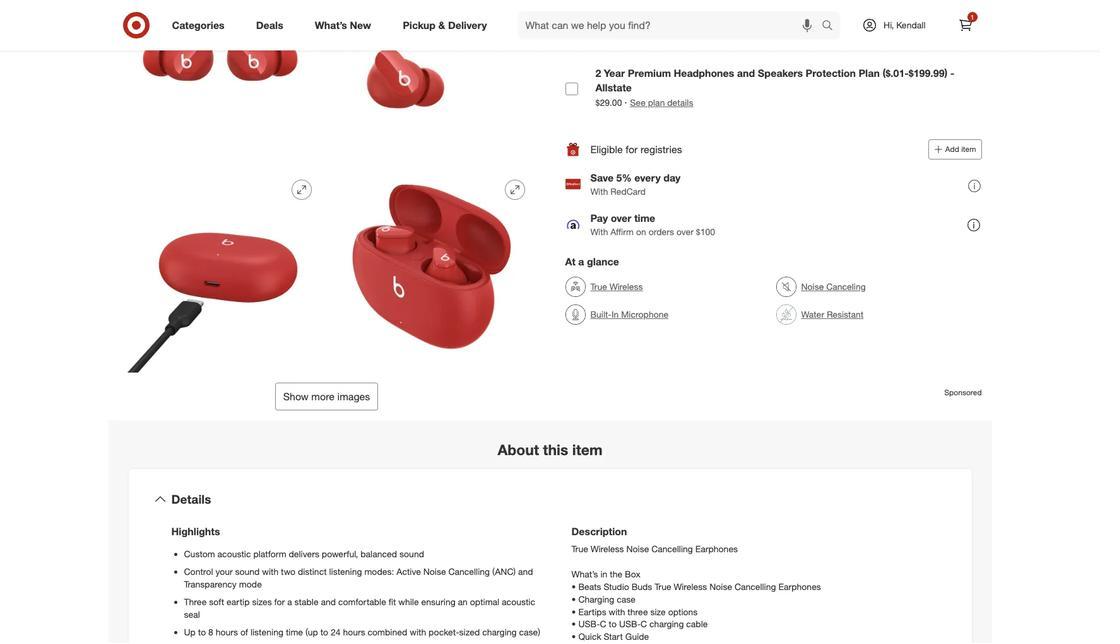 Task type: describe. For each thing, give the bounding box(es) containing it.
1 c from the left
[[600, 619, 607, 630]]

in
[[612, 309, 619, 320]]

of
[[240, 627, 248, 637]]

acoustic inside three soft eartip sizes for a stable and comfortable fit while ensuring an optimal acoustic seal
[[502, 596, 535, 607]]

charging inside what's in the box • beats studio buds true wireless noise cancelling earphones • charging case • eartips with three size options • usb-c to usb-c charging cable • quick start guide
[[650, 619, 684, 630]]

images
[[337, 391, 370, 404]]

save
[[591, 172, 614, 184]]

wireless inside what's in the box • beats studio buds true wireless noise cancelling earphones • charging case • eartips with three size options • usb-c to usb-c charging cable • quick start guide
[[674, 581, 707, 592]]

1 usb- from the left
[[579, 619, 600, 630]]

on
[[636, 226, 646, 237]]

true for true wireless noise cancelling earphones
[[572, 543, 588, 554]]

and inside 2 year premium headphones and speakers protection plan ($.01-$199.99) - allstate $29.00 · see plan details
[[737, 67, 755, 80]]

water resistant
[[801, 309, 864, 320]]

1 vertical spatial listening
[[251, 627, 283, 637]]

pickup & delivery
[[403, 19, 487, 31]]

details
[[667, 97, 693, 108]]

noise canceling button
[[776, 273, 866, 301]]

noise inside what's in the box • beats studio buds true wireless noise cancelling earphones • charging case • eartips with three size options • usb-c to usb-c charging cable • quick start guide
[[710, 581, 732, 592]]

in
[[601, 569, 608, 579]]

microphone
[[621, 309, 669, 320]]

details button
[[139, 480, 962, 520]]

allstate
[[596, 82, 632, 94]]

item inside button
[[962, 145, 976, 154]]

pay over time with affirm on orders over $100
[[591, 212, 715, 237]]

active
[[397, 566, 421, 577]]

to inside what's in the box • beats studio buds true wireless noise cancelling earphones • charging case • eartips with three size options • usb-c to usb-c charging cable • quick start guide
[[609, 619, 617, 630]]

(anc)
[[492, 566, 516, 577]]

control your sound with two distinct listening modes: active noise cancelling (anc) and transparency mode
[[184, 566, 533, 590]]

noise inside "button"
[[801, 282, 824, 292]]

1 hours from the left
[[216, 627, 238, 637]]

with inside control your sound with two distinct listening modes: active noise cancelling (anc) and transparency mode
[[262, 566, 279, 577]]

add
[[946, 145, 959, 154]]

noise canceling
[[801, 282, 866, 292]]

search button
[[816, 11, 847, 42]]

pay
[[591, 212, 608, 225]]

5 • from the top
[[572, 632, 576, 642]]

eartips
[[579, 607, 606, 617]]

plan
[[859, 67, 880, 80]]

sizes
[[252, 596, 272, 607]]

balanced
[[361, 548, 397, 559]]

orders
[[649, 226, 674, 237]]

(up
[[305, 627, 318, 637]]

highlights
[[171, 525, 220, 538]]

mode
[[239, 579, 262, 590]]

for inside three soft eartip sizes for a stable and comfortable fit while ensuring an optimal acoustic seal
[[274, 596, 285, 607]]

1 vertical spatial over
[[677, 226, 694, 237]]

listening inside control your sound with two distinct listening modes: active noise cancelling (anc) and transparency mode
[[329, 566, 362, 577]]

built-in microphone button
[[565, 301, 669, 329]]

beats studio buds true wireless noise cancelling bluetooth earbuds, 4 of 23 image
[[332, 0, 535, 160]]

at a glance
[[565, 256, 619, 268]]

true for true wireless
[[591, 282, 607, 292]]

new
[[350, 19, 371, 31]]

1 vertical spatial item
[[572, 441, 603, 459]]

headphones
[[674, 67, 734, 80]]

add item button
[[929, 140, 982, 160]]

studio
[[604, 581, 629, 592]]

cancelling inside what's in the box • beats studio buds true wireless noise cancelling earphones • charging case • eartips with three size options • usb-c to usb-c charging cable • quick start guide
[[735, 581, 776, 592]]

categories link
[[161, 11, 240, 39]]

search
[[816, 20, 847, 33]]

deals
[[256, 19, 283, 31]]

0 horizontal spatial time
[[286, 627, 303, 637]]

pickup
[[403, 19, 436, 31]]

up to 8 hours of listening time (up to 24 hours combined with pocket-sized charging case)
[[184, 627, 540, 637]]

glance
[[587, 256, 619, 268]]

custom acoustic platform delivers powerful, balanced sound
[[184, 548, 424, 559]]

$29.00
[[596, 97, 622, 108]]

true wireless
[[591, 282, 643, 292]]

up
[[184, 627, 196, 637]]

add item
[[946, 145, 976, 154]]

redcard
[[611, 186, 646, 197]]

every
[[635, 172, 661, 184]]

eartip
[[227, 596, 250, 607]]

two
[[281, 566, 295, 577]]

true wireless button
[[565, 273, 643, 301]]

show
[[283, 391, 309, 404]]

see
[[630, 97, 646, 108]]

soft
[[209, 596, 224, 607]]

year
[[604, 67, 625, 80]]

day
[[664, 172, 681, 184]]

control
[[184, 566, 213, 577]]

2 hours from the left
[[343, 627, 365, 637]]

quick
[[579, 632, 601, 642]]

What can we help you find? suggestions appear below search field
[[518, 11, 825, 39]]

ensuring
[[421, 596, 456, 607]]

more
[[311, 391, 335, 404]]

seal
[[184, 609, 200, 620]]

wireless for true wireless noise cancelling earphones
[[591, 543, 624, 554]]

beats studio buds true wireless noise cancelling bluetooth earbuds, 6 of 23 image
[[332, 170, 535, 373]]

canceling
[[827, 282, 866, 292]]

delivers
[[289, 548, 319, 559]]

resistant
[[827, 309, 864, 320]]

3 • from the top
[[572, 607, 576, 617]]

sponsored
[[945, 388, 982, 398]]

0 horizontal spatial acoustic
[[218, 548, 251, 559]]



Task type: locate. For each thing, give the bounding box(es) containing it.
1 vertical spatial and
[[518, 566, 533, 577]]

2 horizontal spatial and
[[737, 67, 755, 80]]

sound inside control your sound with two distinct listening modes: active noise cancelling (anc) and transparency mode
[[235, 566, 260, 577]]

0 horizontal spatial charging
[[482, 627, 517, 637]]

2
[[596, 67, 601, 80]]

noise inside control your sound with two distinct listening modes: active noise cancelling (anc) and transparency mode
[[423, 566, 446, 577]]

0 vertical spatial a
[[578, 256, 584, 268]]

to
[[609, 619, 617, 630], [198, 627, 206, 637], [320, 627, 328, 637]]

0 vertical spatial item
[[962, 145, 976, 154]]

1 vertical spatial sound
[[235, 566, 260, 577]]

with down 'save'
[[591, 186, 608, 197]]

transparency
[[184, 579, 237, 590]]

0 horizontal spatial with
[[262, 566, 279, 577]]

1 horizontal spatial earphones
[[779, 581, 821, 592]]

time up the on
[[634, 212, 655, 225]]

wireless down description
[[591, 543, 624, 554]]

2 vertical spatial true
[[655, 581, 672, 592]]

water resistant button
[[776, 301, 864, 329]]

0 vertical spatial with
[[262, 566, 279, 577]]

1 vertical spatial a
[[287, 596, 292, 607]]

time inside pay over time with affirm on orders over $100
[[634, 212, 655, 225]]

time
[[634, 212, 655, 225], [286, 627, 303, 637]]

1 vertical spatial with
[[591, 226, 608, 237]]

time left (up
[[286, 627, 303, 637]]

charging
[[650, 619, 684, 630], [482, 627, 517, 637]]

with inside pay over time with affirm on orders over $100
[[591, 226, 608, 237]]

eligible for registries
[[591, 143, 682, 156]]

1 horizontal spatial for
[[626, 143, 638, 156]]

0 vertical spatial time
[[634, 212, 655, 225]]

and inside three soft eartip sizes for a stable and comfortable fit while ensuring an optimal acoustic seal
[[321, 596, 336, 607]]

2 vertical spatial cancelling
[[735, 581, 776, 592]]

for right eligible
[[626, 143, 638, 156]]

acoustic up your
[[218, 548, 251, 559]]

0 vertical spatial true
[[591, 282, 607, 292]]

while
[[399, 596, 419, 607]]

platform
[[253, 548, 286, 559]]

0 vertical spatial wireless
[[610, 282, 643, 292]]

save 5% every day with redcard
[[591, 172, 681, 197]]

hours right the 24
[[343, 627, 365, 637]]

1 horizontal spatial hours
[[343, 627, 365, 637]]

custom
[[184, 548, 215, 559]]

item right this
[[572, 441, 603, 459]]

1 horizontal spatial over
[[677, 226, 694, 237]]

1 vertical spatial what's
[[572, 569, 598, 579]]

0 vertical spatial cancelling
[[652, 543, 693, 554]]

1 horizontal spatial and
[[518, 566, 533, 577]]

with
[[591, 186, 608, 197], [591, 226, 608, 237]]

pocket-
[[429, 627, 459, 637]]

listening right of
[[251, 627, 283, 637]]

to left 8
[[198, 627, 206, 637]]

three soft eartip sizes for a stable and comfortable fit while ensuring an optimal acoustic seal
[[184, 596, 535, 620]]

true inside button
[[591, 282, 607, 292]]

options
[[668, 607, 698, 617]]

beats studio buds true wireless noise cancelling bluetooth earbuds, 3 of 23 image
[[118, 0, 322, 160]]

beats
[[579, 581, 601, 592]]

over left "$100"
[[677, 226, 694, 237]]

2 horizontal spatial with
[[609, 607, 625, 617]]

and right the stable
[[321, 596, 336, 607]]

1 vertical spatial true
[[572, 543, 588, 554]]

4 • from the top
[[572, 619, 576, 630]]

a inside three soft eartip sizes for a stable and comfortable fit while ensuring an optimal acoustic seal
[[287, 596, 292, 607]]

true inside what's in the box • beats studio buds true wireless noise cancelling earphones • charging case • eartips with three size options • usb-c to usb-c charging cable • quick start guide
[[655, 581, 672, 592]]

0 vertical spatial for
[[626, 143, 638, 156]]

what's for what's new
[[315, 19, 347, 31]]

plan
[[648, 97, 665, 108]]

1 vertical spatial time
[[286, 627, 303, 637]]

with
[[262, 566, 279, 577], [609, 607, 625, 617], [410, 627, 426, 637]]

sound
[[400, 548, 424, 559], [235, 566, 260, 577]]

premium
[[628, 67, 671, 80]]

1 vertical spatial wireless
[[591, 543, 624, 554]]

1 horizontal spatial c
[[641, 619, 647, 630]]

$100
[[696, 226, 715, 237]]

registries
[[641, 143, 682, 156]]

box
[[625, 569, 641, 579]]

to up start
[[609, 619, 617, 630]]

true down glance
[[591, 282, 607, 292]]

1 horizontal spatial acoustic
[[502, 596, 535, 607]]

sound up mode
[[235, 566, 260, 577]]

1 horizontal spatial item
[[962, 145, 976, 154]]

item right add at right
[[962, 145, 976, 154]]

1 horizontal spatial listening
[[329, 566, 362, 577]]

and inside control your sound with two distinct listening modes: active noise cancelling (anc) and transparency mode
[[518, 566, 533, 577]]

start
[[604, 632, 623, 642]]

the
[[610, 569, 623, 579]]

an
[[458, 596, 468, 607]]

0 vertical spatial what's
[[315, 19, 347, 31]]

what's left new
[[315, 19, 347, 31]]

and left speakers
[[737, 67, 755, 80]]

usb- up "quick"
[[579, 619, 600, 630]]

stable
[[295, 596, 319, 607]]

0 vertical spatial with
[[591, 186, 608, 197]]

-
[[951, 67, 955, 80]]

2 horizontal spatial true
[[655, 581, 672, 592]]

to left the 24
[[320, 627, 328, 637]]

kendall
[[897, 20, 926, 30]]

description
[[572, 525, 627, 538]]

details
[[171, 492, 211, 507]]

earphones
[[696, 543, 738, 554], [779, 581, 821, 592]]

0 horizontal spatial item
[[572, 441, 603, 459]]

what's inside what's in the box • beats studio buds true wireless noise cancelling earphones • charging case • eartips with three size options • usb-c to usb-c charging cable • quick start guide
[[572, 569, 598, 579]]

0 horizontal spatial and
[[321, 596, 336, 607]]

three
[[184, 596, 207, 607]]

0 horizontal spatial for
[[274, 596, 285, 607]]

usb- up guide
[[619, 619, 641, 630]]

c up start
[[600, 619, 607, 630]]

case
[[617, 594, 636, 605]]

pickup & delivery link
[[392, 11, 503, 39]]

what's for what's in the box • beats studio buds true wireless noise cancelling earphones • charging case • eartips with three size options • usb-c to usb-c charging cable • quick start guide
[[572, 569, 598, 579]]

guide
[[625, 632, 649, 642]]

0 horizontal spatial usb-
[[579, 619, 600, 630]]

0 horizontal spatial to
[[198, 627, 206, 637]]

1 horizontal spatial time
[[634, 212, 655, 225]]

noise
[[801, 282, 824, 292], [627, 543, 649, 554], [423, 566, 446, 577], [710, 581, 732, 592]]

delivery
[[448, 19, 487, 31]]

acoustic up case)
[[502, 596, 535, 607]]

combined
[[368, 627, 407, 637]]

true right the buds
[[655, 581, 672, 592]]

optimal
[[470, 596, 499, 607]]

cancelling inside control your sound with two distinct listening modes: active noise cancelling (anc) and transparency mode
[[449, 566, 490, 577]]

hours
[[216, 627, 238, 637], [343, 627, 365, 637]]

2 vertical spatial with
[[410, 627, 426, 637]]

beats studio buds true wireless noise cancelling bluetooth earbuds, 5 of 23 image
[[118, 170, 322, 373]]

0 horizontal spatial what's
[[315, 19, 347, 31]]

charging down 'size'
[[650, 619, 684, 630]]

with down pay
[[591, 226, 608, 237]]

2 usb- from the left
[[619, 619, 641, 630]]

0 horizontal spatial hours
[[216, 627, 238, 637]]

true down description
[[572, 543, 588, 554]]

a right at
[[578, 256, 584, 268]]

0 vertical spatial earphones
[[696, 543, 738, 554]]

0 horizontal spatial cancelling
[[449, 566, 490, 577]]

eligible
[[591, 143, 623, 156]]

1 vertical spatial earphones
[[779, 581, 821, 592]]

for right sizes
[[274, 596, 285, 607]]

1 vertical spatial with
[[609, 607, 625, 617]]

show more images button
[[275, 383, 378, 411]]

wireless up "built-in microphone"
[[610, 282, 643, 292]]

1 • from the top
[[572, 581, 576, 592]]

at
[[565, 256, 576, 268]]

1 vertical spatial for
[[274, 596, 285, 607]]

water
[[801, 309, 825, 320]]

size
[[651, 607, 666, 617]]

hours right 8
[[216, 627, 238, 637]]

24
[[331, 627, 341, 637]]

&
[[438, 19, 445, 31]]

affirm
[[611, 226, 634, 237]]

2 year premium headphones and speakers protection plan ($.01-$199.99) - allstate $29.00 · see plan details
[[596, 67, 955, 109]]

charging right sized
[[482, 627, 517, 637]]

1 horizontal spatial cancelling
[[652, 543, 693, 554]]

listening
[[329, 566, 362, 577], [251, 627, 283, 637]]

0 vertical spatial and
[[737, 67, 755, 80]]

with down "platform"
[[262, 566, 279, 577]]

0 horizontal spatial over
[[611, 212, 632, 225]]

a left the stable
[[287, 596, 292, 607]]

speakers
[[758, 67, 803, 80]]

three
[[628, 607, 648, 617]]

2 horizontal spatial to
[[609, 619, 617, 630]]

2 vertical spatial wireless
[[674, 581, 707, 592]]

comfortable
[[338, 596, 386, 607]]

your
[[216, 566, 233, 577]]

0 horizontal spatial c
[[600, 619, 607, 630]]

earphones inside what's in the box • beats studio buds true wireless noise cancelling earphones • charging case • eartips with three size options • usb-c to usb-c charging cable • quick start guide
[[779, 581, 821, 592]]

1 horizontal spatial a
[[578, 256, 584, 268]]

1
[[971, 13, 974, 21]]

2 horizontal spatial cancelling
[[735, 581, 776, 592]]

0 vertical spatial over
[[611, 212, 632, 225]]

1 horizontal spatial true
[[591, 282, 607, 292]]

a
[[578, 256, 584, 268], [287, 596, 292, 607]]

0 horizontal spatial listening
[[251, 627, 283, 637]]

2 with from the top
[[591, 226, 608, 237]]

about
[[498, 441, 539, 459]]

with inside what's in the box • beats studio buds true wireless noise cancelling earphones • charging case • eartips with three size options • usb-c to usb-c charging cable • quick start guide
[[609, 607, 625, 617]]

over up affirm
[[611, 212, 632, 225]]

0 horizontal spatial sound
[[235, 566, 260, 577]]

c
[[600, 619, 607, 630], [641, 619, 647, 630]]

powerful,
[[322, 548, 358, 559]]

0 horizontal spatial a
[[287, 596, 292, 607]]

0 vertical spatial sound
[[400, 548, 424, 559]]

acoustic
[[218, 548, 251, 559], [502, 596, 535, 607]]

wireless for true wireless
[[610, 282, 643, 292]]

with down the case
[[609, 607, 625, 617]]

built-in microphone
[[591, 309, 669, 320]]

1 horizontal spatial usb-
[[619, 619, 641, 630]]

wireless up options
[[674, 581, 707, 592]]

1 horizontal spatial charging
[[650, 619, 684, 630]]

0 horizontal spatial earphones
[[696, 543, 738, 554]]

deals link
[[245, 11, 299, 39]]

over
[[611, 212, 632, 225], [677, 226, 694, 237]]

modes:
[[365, 566, 394, 577]]

this
[[543, 441, 568, 459]]

hi,
[[884, 20, 894, 30]]

and right (anc) on the left of page
[[518, 566, 533, 577]]

what's new link
[[304, 11, 387, 39]]

hi, kendall
[[884, 20, 926, 30]]

1 horizontal spatial what's
[[572, 569, 598, 579]]

1 horizontal spatial with
[[410, 627, 426, 637]]

sound up active
[[400, 548, 424, 559]]

categories
[[172, 19, 225, 31]]

2 vertical spatial and
[[321, 596, 336, 607]]

what's up beats
[[572, 569, 598, 579]]

wireless inside button
[[610, 282, 643, 292]]

listening down powerful,
[[329, 566, 362, 577]]

1 vertical spatial acoustic
[[502, 596, 535, 607]]

with left pocket-
[[410, 627, 426, 637]]

0 vertical spatial listening
[[329, 566, 362, 577]]

for
[[626, 143, 638, 156], [274, 596, 285, 607]]

1 vertical spatial cancelling
[[449, 566, 490, 577]]

1 horizontal spatial to
[[320, 627, 328, 637]]

1 with from the top
[[591, 186, 608, 197]]

0 horizontal spatial true
[[572, 543, 588, 554]]

0 vertical spatial acoustic
[[218, 548, 251, 559]]

2 • from the top
[[572, 594, 576, 605]]

1 horizontal spatial sound
[[400, 548, 424, 559]]

with inside save 5% every day with redcard
[[591, 186, 608, 197]]

None checkbox
[[565, 83, 578, 95]]

5%
[[617, 172, 632, 184]]

c down three
[[641, 619, 647, 630]]

2 c from the left
[[641, 619, 647, 630]]

image gallery element
[[118, 0, 535, 411]]

case)
[[519, 627, 540, 637]]



Task type: vqa. For each thing, say whether or not it's contained in the screenshot.
right the Men's Plaid Flannel Matching Family Pajama Set Link
no



